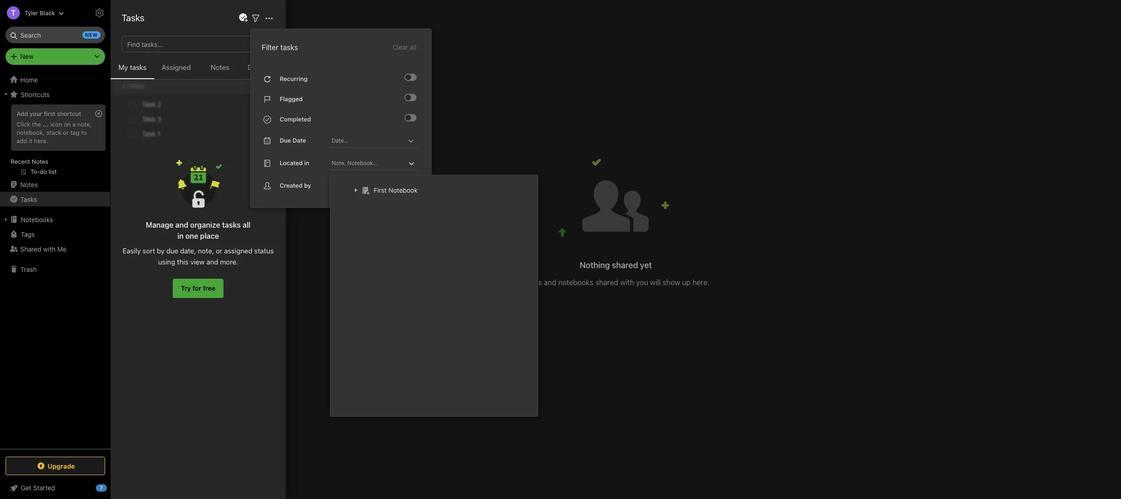 Task type: describe. For each thing, give the bounding box(es) containing it.
notes link
[[0, 177, 110, 192]]

black
[[40, 9, 55, 16]]

expand notebooks image
[[2, 216, 10, 223]]

filter tasks
[[262, 43, 298, 51]]

recurring image
[[405, 74, 411, 80]]

you
[[636, 279, 648, 287]]

or for assigned
[[216, 247, 222, 255]]

shortcut
[[57, 110, 81, 117]]

first
[[44, 110, 55, 117]]

and inside easily sort by due date, note, or assigned status using this view and more.
[[206, 258, 218, 266]]

get started
[[21, 485, 55, 493]]

Search text field
[[12, 27, 99, 43]]

Located in field
[[330, 157, 426, 170]]

try for free
[[181, 285, 215, 293]]

place
[[200, 232, 219, 241]]

organize
[[190, 221, 220, 229]]

due dates
[[248, 63, 280, 71]]

due for due dates
[[248, 63, 260, 71]]

on
[[64, 121, 71, 128]]

easily sort by due date, note, or assigned status using this view and more.
[[123, 247, 274, 266]]

this
[[177, 258, 188, 266]]

created
[[280, 182, 302, 189]]

notebooks
[[21, 216, 53, 224]]

notebook…
[[347, 160, 377, 167]]

new button
[[6, 48, 105, 65]]

date,
[[180, 247, 196, 255]]

shortcuts button
[[0, 87, 110, 102]]

status
[[254, 247, 274, 255]]

7
[[100, 486, 103, 492]]

to
[[81, 129, 87, 136]]

try for free button
[[173, 279, 223, 299]]

click to collapse image
[[107, 483, 114, 494]]

using
[[158, 258, 175, 266]]

note, inside easily sort by due date, note, or assigned status using this view and more.
[[198, 247, 214, 255]]

clear
[[393, 43, 408, 51]]

settings image
[[94, 7, 105, 18]]

clear all button
[[392, 42, 417, 53]]

first notebook cell
[[335, 181, 542, 199]]

try
[[181, 285, 191, 293]]

more.
[[220, 258, 238, 266]]

date…
[[332, 137, 348, 144]]

tags button
[[0, 227, 110, 242]]

click the ...
[[17, 121, 49, 128]]

my tasks
[[118, 63, 146, 71]]

notebooks link
[[0, 212, 110, 227]]

2 vertical spatial with
[[620, 279, 634, 287]]

recurring
[[280, 75, 308, 82]]

notes and notebooks shared with you will show up here.
[[522, 279, 709, 287]]

and for notes
[[544, 279, 556, 287]]

flagged
[[280, 95, 303, 103]]

first
[[374, 186, 387, 194]]

by inside easily sort by due date, note, or assigned status using this view and more.
[[157, 247, 165, 255]]

Account field
[[0, 4, 64, 22]]

created by
[[280, 182, 311, 189]]

manage
[[146, 221, 174, 229]]

recent notes
[[11, 158, 48, 165]]

 Date picker field
[[330, 134, 426, 148]]

tasks inside manage and organize tasks all in one place
[[222, 221, 241, 229]]

home
[[20, 76, 38, 84]]

tasks button
[[0, 192, 110, 207]]

0 vertical spatial shared
[[612, 261, 638, 271]]

icon
[[50, 121, 62, 128]]

nothing
[[580, 261, 610, 271]]

shortcuts
[[21, 91, 50, 98]]

clear all
[[393, 43, 417, 51]]

recent
[[11, 158, 30, 165]]

shared with me inside shared with me element
[[124, 13, 187, 23]]

date
[[293, 137, 306, 144]]

all inside clear all button
[[410, 43, 417, 51]]

group containing add your first shortcut
[[0, 102, 110, 181]]

icon on a note, notebook, stack or tag to add it here.
[[17, 121, 92, 145]]

due date
[[280, 137, 306, 144]]

stack
[[46, 129, 61, 136]]

view
[[190, 258, 205, 266]]

0 vertical spatial shared
[[124, 13, 153, 23]]

more actions and view options image
[[264, 13, 275, 24]]

tyler
[[24, 9, 38, 16]]

filter tasks image
[[250, 13, 261, 24]]

assigned
[[162, 63, 191, 71]]

new
[[20, 53, 34, 60]]

shared with me inside shared with me link
[[20, 245, 66, 253]]

flagged image
[[405, 95, 411, 100]]

located
[[280, 160, 303, 167]]

your
[[30, 110, 42, 117]]

note, notebook…
[[332, 160, 377, 167]]

the
[[32, 121, 41, 128]]

notebook
[[388, 186, 418, 194]]

filter
[[262, 43, 278, 51]]

free
[[203, 285, 215, 293]]

Filter tasks field
[[250, 12, 261, 24]]

dates
[[262, 63, 280, 71]]

notes down recent notes
[[20, 181, 38, 189]]

trash
[[20, 266, 37, 273]]

upgrade button
[[6, 458, 105, 476]]

note,
[[332, 160, 346, 167]]

new
[[85, 32, 98, 38]]

in inside manage and organize tasks all in one place
[[177, 232, 184, 241]]

it
[[29, 137, 32, 145]]

notes inside shared with me element
[[522, 279, 542, 287]]

for
[[193, 285, 201, 293]]

More actions and view options field
[[261, 12, 275, 24]]

shared with me element
[[111, 0, 1121, 500]]

shared with me link
[[0, 242, 110, 257]]



Task type: vqa. For each thing, say whether or not it's contained in the screenshot.
Only you
no



Task type: locate. For each thing, give the bounding box(es) containing it.
0 horizontal spatial note,
[[77, 121, 92, 128]]

tasks
[[122, 12, 144, 23], [20, 196, 37, 203]]

0 horizontal spatial by
[[157, 247, 165, 255]]

notes inside group
[[32, 158, 48, 165]]

easily
[[123, 247, 141, 255]]

shared
[[612, 261, 638, 271], [595, 279, 618, 287]]

by left due
[[157, 247, 165, 255]]

my tasks button
[[111, 62, 154, 79]]

due left dates
[[248, 63, 260, 71]]

0 vertical spatial shared with me
[[124, 13, 187, 23]]

add
[[17, 110, 28, 117]]

tasks inside button
[[130, 63, 146, 71]]

all up "assigned"
[[243, 221, 250, 229]]

in left the one
[[177, 232, 184, 241]]

located in
[[280, 160, 309, 167]]

with left you
[[620, 279, 634, 287]]

by right created
[[304, 182, 311, 189]]

1 vertical spatial and
[[206, 258, 218, 266]]

1 horizontal spatial tasks
[[122, 12, 144, 23]]

1 horizontal spatial or
[[216, 247, 222, 255]]

...
[[43, 121, 49, 128]]

tasks right settings image
[[122, 12, 144, 23]]

notes down the find tasks… text box
[[211, 63, 229, 71]]

2 vertical spatial and
[[544, 279, 556, 287]]

due
[[248, 63, 260, 71], [280, 137, 291, 144]]

shared
[[124, 13, 153, 23], [20, 245, 41, 253]]

tasks up notebooks
[[20, 196, 37, 203]]

and
[[175, 221, 188, 229], [206, 258, 218, 266], [544, 279, 556, 287]]

1 horizontal spatial and
[[206, 258, 218, 266]]

in
[[304, 160, 309, 167], [177, 232, 184, 241]]

note,
[[77, 121, 92, 128], [198, 247, 214, 255]]

notes right recent
[[32, 158, 48, 165]]

0 horizontal spatial all
[[243, 221, 250, 229]]

shared down tags
[[20, 245, 41, 253]]

get
[[21, 485, 31, 493]]

0 vertical spatial with
[[155, 13, 172, 23]]

here. right "it" at the top left of page
[[34, 137, 48, 145]]

with up the find tasks… text box
[[155, 13, 172, 23]]

1 vertical spatial all
[[243, 221, 250, 229]]

first notebook
[[374, 186, 418, 194]]

and inside manage and organize tasks all in one place
[[175, 221, 188, 229]]

1 horizontal spatial me
[[174, 13, 187, 23]]

or inside icon on a note, notebook, stack or tag to add it here.
[[63, 129, 69, 136]]

tasks for filter tasks
[[280, 43, 298, 51]]

or for tag
[[63, 129, 69, 136]]

me up the find tasks… text box
[[174, 13, 187, 23]]

completed
[[280, 116, 311, 123]]

click
[[17, 121, 30, 128]]

notes left "notebooks"
[[522, 279, 542, 287]]

1 horizontal spatial in
[[304, 160, 309, 167]]

here.
[[34, 137, 48, 145], [693, 279, 709, 287]]

one
[[185, 232, 198, 241]]

add
[[17, 137, 27, 145]]

tag
[[70, 129, 79, 136]]

1 horizontal spatial due
[[280, 137, 291, 144]]

0 horizontal spatial me
[[57, 245, 66, 253]]

new task image
[[238, 12, 249, 23]]

tasks right filter
[[280, 43, 298, 51]]

with down tags button
[[43, 245, 56, 253]]

and inside shared with me element
[[544, 279, 556, 287]]

2 horizontal spatial tasks
[[280, 43, 298, 51]]

here. inside shared with me element
[[693, 279, 709, 287]]

assigned
[[224, 247, 252, 255]]

1 vertical spatial shared with me
[[20, 245, 66, 253]]

tree
[[0, 72, 111, 449]]

0 vertical spatial due
[[248, 63, 260, 71]]

due left date
[[280, 137, 291, 144]]

Help and Learning task checklist field
[[0, 482, 111, 496]]

1 horizontal spatial all
[[410, 43, 417, 51]]

shared down nothing shared yet
[[595, 279, 618, 287]]

here. inside icon on a note, notebook, stack or tag to add it here.
[[34, 137, 48, 145]]

shared with me down tags button
[[20, 245, 66, 253]]

1 horizontal spatial note,
[[198, 247, 214, 255]]

notes button
[[198, 62, 242, 79]]

due dates button
[[242, 62, 286, 79]]

0 horizontal spatial with
[[43, 245, 56, 253]]

1 vertical spatial or
[[216, 247, 222, 255]]

and left "notebooks"
[[544, 279, 556, 287]]

in right "located"
[[304, 160, 309, 167]]

note, up view on the left bottom of the page
[[198, 247, 214, 255]]

add your first shortcut
[[17, 110, 81, 117]]

by
[[304, 182, 311, 189], [157, 247, 165, 255]]

Find tasks… text field
[[123, 37, 253, 52]]

or
[[63, 129, 69, 136], [216, 247, 222, 255]]

due
[[166, 247, 178, 255]]

0 horizontal spatial due
[[248, 63, 260, 71]]

and for manage
[[175, 221, 188, 229]]

1 vertical spatial with
[[43, 245, 56, 253]]

manage and organize tasks all in one place
[[146, 221, 250, 241]]

yet
[[640, 261, 652, 271]]

trash link
[[0, 262, 110, 277]]

shared with me
[[124, 13, 187, 23], [20, 245, 66, 253]]

me down tags button
[[57, 245, 66, 253]]

1 vertical spatial by
[[157, 247, 165, 255]]

and up the one
[[175, 221, 188, 229]]

tags
[[21, 231, 35, 238]]

1 horizontal spatial shared
[[124, 13, 153, 23]]

0 vertical spatial or
[[63, 129, 69, 136]]

notes inside button
[[211, 63, 229, 71]]

2 vertical spatial tasks
[[222, 221, 241, 229]]

all right clear
[[410, 43, 417, 51]]

shared up "notes and notebooks shared with you will show up here."
[[612, 261, 638, 271]]

2 horizontal spatial and
[[544, 279, 556, 287]]

note, up to
[[77, 121, 92, 128]]

1 horizontal spatial by
[[304, 182, 311, 189]]

0 vertical spatial tasks
[[122, 12, 144, 23]]

tyler black
[[24, 9, 55, 16]]

notes
[[211, 63, 229, 71], [32, 158, 48, 165], [20, 181, 38, 189], [522, 279, 542, 287]]

tasks right 'organize'
[[222, 221, 241, 229]]

assigned button
[[154, 62, 198, 79]]

0 horizontal spatial shared with me
[[20, 245, 66, 253]]

tasks inside button
[[20, 196, 37, 203]]

tasks right my
[[130, 63, 146, 71]]

1 vertical spatial due
[[280, 137, 291, 144]]

2 horizontal spatial with
[[620, 279, 634, 287]]

shared with me up the find tasks… text box
[[124, 13, 187, 23]]

1 vertical spatial in
[[177, 232, 184, 241]]

shared right settings image
[[124, 13, 153, 23]]

note, inside icon on a note, notebook, stack or tag to add it here.
[[77, 121, 92, 128]]

started
[[33, 485, 55, 493]]

a
[[72, 121, 76, 128]]

1 vertical spatial here.
[[693, 279, 709, 287]]

tree containing home
[[0, 72, 111, 449]]

0 horizontal spatial or
[[63, 129, 69, 136]]

here. right up
[[693, 279, 709, 287]]

all
[[410, 43, 417, 51], [243, 221, 250, 229]]

or down on
[[63, 129, 69, 136]]

0 vertical spatial all
[[410, 43, 417, 51]]

0 horizontal spatial tasks
[[130, 63, 146, 71]]

0 vertical spatial note,
[[77, 121, 92, 128]]

sort
[[143, 247, 155, 255]]

group
[[0, 102, 110, 181]]

1 vertical spatial tasks
[[20, 196, 37, 203]]

0 vertical spatial in
[[304, 160, 309, 167]]

1 horizontal spatial tasks
[[222, 221, 241, 229]]

me
[[174, 13, 187, 23], [57, 245, 66, 253]]

0 horizontal spatial tasks
[[20, 196, 37, 203]]

1 vertical spatial shared
[[595, 279, 618, 287]]

1 horizontal spatial shared with me
[[124, 13, 187, 23]]

0 horizontal spatial in
[[177, 232, 184, 241]]

will
[[650, 279, 661, 287]]

0 horizontal spatial shared
[[20, 245, 41, 253]]

or inside easily sort by due date, note, or assigned status using this view and more.
[[216, 247, 222, 255]]

1 vertical spatial note,
[[198, 247, 214, 255]]

nothing shared yet
[[580, 261, 652, 271]]

tasks for my tasks
[[130, 63, 146, 71]]

notebook,
[[17, 129, 45, 136]]

0 horizontal spatial here.
[[34, 137, 48, 145]]

1 vertical spatial me
[[57, 245, 66, 253]]

my
[[118, 63, 128, 71]]

completed image
[[405, 115, 411, 120]]

1 horizontal spatial with
[[155, 13, 172, 23]]

1 vertical spatial shared
[[20, 245, 41, 253]]

due inside button
[[248, 63, 260, 71]]

notebooks
[[558, 279, 593, 287]]

up
[[682, 279, 691, 287]]

home link
[[0, 72, 111, 87]]

1 horizontal spatial here.
[[693, 279, 709, 287]]

upgrade
[[48, 463, 75, 471]]

1 vertical spatial tasks
[[130, 63, 146, 71]]

new search field
[[12, 27, 100, 43]]

0 vertical spatial by
[[304, 182, 311, 189]]

tasks
[[280, 43, 298, 51], [130, 63, 146, 71], [222, 221, 241, 229]]

0 vertical spatial tasks
[[280, 43, 298, 51]]

due for due date
[[280, 137, 291, 144]]

and right view on the left bottom of the page
[[206, 258, 218, 266]]

0 vertical spatial me
[[174, 13, 187, 23]]

with
[[155, 13, 172, 23], [43, 245, 56, 253], [620, 279, 634, 287]]

or up 'more.'
[[216, 247, 222, 255]]

all inside manage and organize tasks all in one place
[[243, 221, 250, 229]]

0 vertical spatial here.
[[34, 137, 48, 145]]

0 vertical spatial and
[[175, 221, 188, 229]]

show
[[663, 279, 680, 287]]

0 horizontal spatial and
[[175, 221, 188, 229]]



